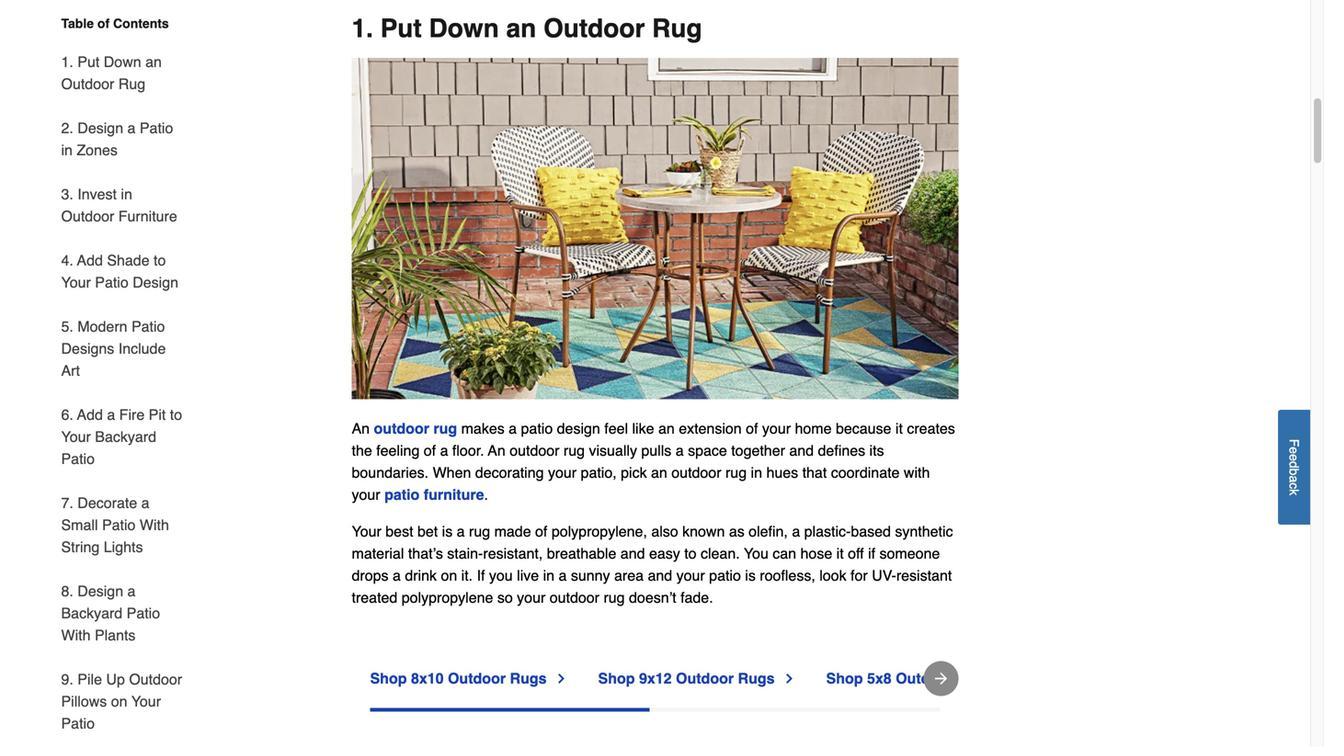 Task type: vqa. For each thing, say whether or not it's contained in the screenshot.
Indoor/Outdoor
no



Task type: describe. For each thing, give the bounding box(es) containing it.
an inside makes a patio design feel like an extension of your home because it creates the feeling of a floor. an outdoor rug visually pulls a space together and defines its boundaries. when decorating your patio, pick an outdoor rug in hues that coordinate with your
[[488, 443, 506, 460]]

f e e d b a c k
[[1287, 439, 1302, 496]]

live
[[517, 568, 539, 585]]

table
[[61, 16, 94, 31]]

pit
[[149, 407, 166, 424]]

your down boundaries.
[[352, 487, 380, 504]]

when
[[433, 465, 471, 482]]

pulls
[[641, 443, 672, 460]]

hues
[[767, 465, 798, 482]]

boundaries.
[[352, 465, 429, 482]]

a left "sunny"
[[559, 568, 567, 585]]

known
[[683, 524, 725, 541]]

patio,
[[581, 465, 617, 482]]

breathable
[[547, 546, 617, 563]]

defines
[[818, 443, 866, 460]]

outdoor inside 'your best bet is a rug made of polypropylene, also known as olefin, a plastic-based synthetic material that's stain-resistant, breathable and easy to clean. you can hose it off if someone drops a drink on it. if you live in a sunny area and your patio is roofless, look for uv-resistant treated polypropylene so your outdoor rug doesn't fade.'
[[550, 590, 600, 607]]

6.
[[61, 407, 73, 424]]

space
[[688, 443, 727, 460]]

if
[[868, 546, 876, 563]]

also
[[652, 524, 678, 541]]

1 vertical spatial is
[[745, 568, 756, 585]]

9. pile up outdoor pillows on your patio link
[[61, 658, 184, 735]]

a up when
[[440, 443, 448, 460]]

5. modern patio designs include art
[[61, 318, 166, 379]]

backyard inside 8. design a backyard patio with plants
[[61, 605, 123, 622]]

coordinate
[[831, 465, 900, 482]]

of up together
[[746, 421, 758, 438]]

outdoor up the feeling in the left of the page
[[374, 421, 429, 438]]

4. add shade to your patio design link
[[61, 239, 184, 305]]

design
[[557, 421, 600, 438]]

and inside makes a patio design feel like an extension of your home because it creates the feeling of a floor. an outdoor rug visually pulls a space together and defines its boundaries. when decorating your patio, pick an outdoor rug in hues that coordinate with your
[[790, 443, 814, 460]]

uv-
[[872, 568, 897, 585]]

rugs for shop 5x8 outdoor rugs
[[958, 671, 995, 688]]

design inside 4. add shade to your patio design
[[133, 274, 178, 291]]

clean.
[[701, 546, 740, 563]]

0 horizontal spatial is
[[442, 524, 453, 541]]

k
[[1287, 489, 1302, 496]]

1 e from the top
[[1287, 447, 1302, 454]]

0 vertical spatial 1. put down an outdoor rug
[[352, 14, 702, 43]]

your inside the 9. pile up outdoor pillows on your patio
[[131, 694, 161, 711]]

decorate
[[78, 495, 137, 512]]

that
[[803, 465, 827, 482]]

to inside 6. add a fire pit to your backyard patio
[[170, 407, 182, 424]]

it inside 'your best bet is a rug made of polypropylene, also known as olefin, a plastic-based synthetic material that's stain-resistant, breathable and easy to clean. you can hose it off if someone drops a drink on it. if you live in a sunny area and your patio is roofless, look for uv-resistant treated polypropylene so your outdoor rug doesn't fade.'
[[837, 546, 844, 563]]

off
[[848, 546, 864, 563]]

resistant,
[[483, 546, 543, 563]]

the
[[352, 443, 372, 460]]

rug down design
[[564, 443, 585, 460]]

to inside 4. add shade to your patio design
[[154, 252, 166, 269]]

1. inside table of contents element
[[61, 53, 73, 70]]

include
[[118, 340, 166, 357]]

plastic-
[[804, 524, 851, 541]]

patio furniture .
[[380, 487, 488, 504]]

shop 9x12 outdoor rugs link
[[598, 668, 797, 690]]

furniture
[[424, 487, 484, 504]]

hose
[[801, 546, 833, 563]]

a left drink
[[393, 568, 401, 585]]

rug up floor.
[[434, 421, 457, 438]]

rug inside 1. put down an outdoor rug link
[[118, 75, 145, 92]]

pillows
[[61, 694, 107, 711]]

contents
[[113, 16, 169, 31]]

2. design a patio in zones link
[[61, 106, 184, 172]]

patio inside 'your best bet is a rug made of polypropylene, also known as olefin, a plastic-based synthetic material that's stain-resistant, breathable and easy to clean. you can hose it off if someone drops a drink on it. if you live in a sunny area and your patio is roofless, look for uv-resistant treated polypropylene so your outdoor rug doesn't fade.'
[[709, 568, 741, 585]]

down inside 1. put down an outdoor rug
[[104, 53, 141, 70]]

someone
[[880, 546, 940, 563]]

feel
[[605, 421, 628, 438]]

design for 8. design a backyard patio with plants
[[78, 583, 123, 600]]

rug down area
[[604, 590, 625, 607]]

makes
[[461, 421, 505, 438]]

treated
[[352, 590, 398, 607]]

you
[[744, 546, 769, 563]]

a up can
[[792, 524, 800, 541]]

roofless,
[[760, 568, 816, 585]]

on inside 'your best bet is a rug made of polypropylene, also known as olefin, a plastic-based synthetic material that's stain-resistant, breathable and easy to clean. you can hose it off if someone drops a drink on it. if you live in a sunny area and your patio is roofless, look for uv-resistant treated polypropylene so your outdoor rug doesn't fade.'
[[441, 568, 457, 585]]

6. add a fire pit to your backyard patio
[[61, 407, 182, 468]]

to inside 'your best bet is a rug made of polypropylene, also known as olefin, a plastic-based synthetic material that's stain-resistant, breathable and easy to clean. you can hose it off if someone drops a drink on it. if you live in a sunny area and your patio is roofless, look for uv-resistant treated polypropylene so your outdoor rug doesn't fade.'
[[684, 546, 697, 563]]

decorating
[[475, 465, 544, 482]]

add for 4.
[[77, 252, 103, 269]]

1 vertical spatial patio
[[385, 487, 420, 504]]

drops
[[352, 568, 389, 585]]

shop for shop 9x12 outdoor rugs
[[598, 671, 635, 688]]

f e e d b a c k button
[[1278, 410, 1311, 525]]

a inside 8. design a backyard patio with plants
[[127, 583, 136, 600]]

in inside 3. invest in outdoor furniture
[[121, 186, 132, 203]]

6. add a fire pit to your backyard patio link
[[61, 393, 184, 481]]

rugs for shop 9x12 outdoor rugs
[[738, 671, 775, 688]]

synthetic
[[895, 524, 953, 541]]

outdoor up "decorating"
[[510, 443, 560, 460]]

easy
[[649, 546, 680, 563]]

bet
[[418, 524, 438, 541]]

based
[[851, 524, 891, 541]]

pile
[[78, 671, 102, 688]]

your up "fade."
[[677, 568, 705, 585]]

b
[[1287, 469, 1302, 476]]

rugs for shop 8x10 outdoor rugs
[[510, 671, 547, 688]]

shop for shop 8x10 outdoor rugs
[[370, 671, 407, 688]]

of right table
[[97, 16, 110, 31]]

patio inside 2. design a patio in zones
[[140, 120, 173, 137]]

your inside 6. add a fire pit to your backyard patio
[[61, 429, 91, 446]]

fade.
[[681, 590, 713, 607]]

with for 7. decorate a small patio with string lights
[[140, 517, 169, 534]]

sunny
[[571, 568, 610, 585]]

a inside 7. decorate a small patio with string lights
[[141, 495, 150, 512]]

your down live
[[517, 590, 546, 607]]

3. invest in outdoor furniture link
[[61, 172, 184, 239]]

1. put down an outdoor rug link
[[61, 40, 184, 106]]

your left patio,
[[548, 465, 577, 482]]

a up "stain-"
[[457, 524, 465, 541]]

small
[[61, 517, 98, 534]]

visually
[[589, 443, 637, 460]]

olefin,
[[749, 524, 788, 541]]

art
[[61, 362, 80, 379]]

4.
[[61, 252, 73, 269]]

outdoor inside 3. invest in outdoor furniture
[[61, 208, 114, 225]]

a inside button
[[1287, 476, 1302, 483]]

a right pulls
[[676, 443, 684, 460]]

your best bet is a rug made of polypropylene, also known as olefin, a plastic-based synthetic material that's stain-resistant, breathable and easy to clean. you can hose it off if someone drops a drink on it. if you live in a sunny area and your patio is roofless, look for uv-resistant treated polypropylene so your outdoor rug doesn't fade.
[[352, 524, 953, 607]]

as
[[729, 524, 745, 541]]

resistant
[[897, 568, 952, 585]]

because
[[836, 421, 892, 438]]

you
[[489, 568, 513, 585]]

plants
[[95, 627, 136, 644]]

that's
[[408, 546, 443, 563]]



Task type: locate. For each thing, give the bounding box(es) containing it.
home
[[795, 421, 832, 438]]

of down 'outdoor rug' link
[[424, 443, 436, 460]]

in right live
[[543, 568, 555, 585]]

shop left 8x10
[[370, 671, 407, 688]]

add inside 4. add shade to your patio design
[[77, 252, 103, 269]]

0 vertical spatial add
[[77, 252, 103, 269]]

and up area
[[621, 546, 645, 563]]

your down 4.
[[61, 274, 91, 291]]

9.
[[61, 671, 73, 688]]

2 horizontal spatial rugs
[[958, 671, 995, 688]]

0 vertical spatial to
[[154, 252, 166, 269]]

pick
[[621, 465, 647, 482]]

on down up
[[111, 694, 127, 711]]

1. put down an outdoor rug inside table of contents element
[[61, 53, 162, 92]]

e up d at the bottom of the page
[[1287, 447, 1302, 454]]

rugs inside 'link'
[[510, 671, 547, 688]]

in inside 2. design a patio in zones
[[61, 142, 73, 159]]

1.
[[352, 14, 373, 43], [61, 53, 73, 70]]

design for 2. design a patio in zones
[[78, 120, 123, 137]]

1 horizontal spatial chevron right image
[[782, 672, 797, 687]]

add right 6.
[[77, 407, 103, 424]]

stain-
[[447, 546, 483, 563]]

outdoor down "sunny"
[[550, 590, 600, 607]]

like
[[632, 421, 654, 438]]

with
[[140, 517, 169, 534], [61, 627, 91, 644]]

e
[[1287, 447, 1302, 454], [1287, 454, 1302, 461]]

of right made
[[535, 524, 548, 541]]

and down easy
[[648, 568, 672, 585]]

8.
[[61, 583, 73, 600]]

modern
[[78, 318, 127, 335]]

2 vertical spatial to
[[684, 546, 697, 563]]

patio inside 5. modern patio designs include art
[[132, 318, 165, 335]]

0 horizontal spatial with
[[61, 627, 91, 644]]

patio down 1. put down an outdoor rug link
[[140, 120, 173, 137]]

your up together
[[762, 421, 791, 438]]

to right 'pit'
[[170, 407, 182, 424]]

a up the k
[[1287, 476, 1302, 483]]

for
[[851, 568, 868, 585]]

add inside 6. add a fire pit to your backyard patio
[[77, 407, 103, 424]]

patio left design
[[521, 421, 553, 438]]

feeling
[[376, 443, 420, 460]]

put
[[380, 14, 422, 43], [78, 53, 100, 70]]

so
[[497, 590, 513, 607]]

1 vertical spatial and
[[621, 546, 645, 563]]

1 vertical spatial on
[[111, 694, 127, 711]]

shade
[[107, 252, 150, 269]]

outdoor inside 'link'
[[448, 671, 506, 688]]

0 vertical spatial with
[[140, 517, 169, 534]]

on left it.
[[441, 568, 457, 585]]

rug down together
[[726, 465, 747, 482]]

1 horizontal spatial rugs
[[738, 671, 775, 688]]

and
[[790, 443, 814, 460], [621, 546, 645, 563], [648, 568, 672, 585]]

shop left 5x8
[[826, 671, 863, 688]]

1 vertical spatial 1. put down an outdoor rug
[[61, 53, 162, 92]]

furniture
[[118, 208, 177, 225]]

shop inside 'link'
[[370, 671, 407, 688]]

chevron right image
[[554, 672, 569, 687], [782, 672, 797, 687]]

up
[[106, 671, 125, 688]]

design down shade
[[133, 274, 178, 291]]

0 horizontal spatial patio
[[385, 487, 420, 504]]

an inside 1. put down an outdoor rug link
[[145, 53, 162, 70]]

0 horizontal spatial 1.
[[61, 53, 73, 70]]

chevron right image inside the shop 9x12 outdoor rugs link
[[782, 672, 797, 687]]

table of contents element
[[46, 14, 184, 735]]

1 vertical spatial with
[[61, 627, 91, 644]]

1 vertical spatial add
[[77, 407, 103, 424]]

1 horizontal spatial an
[[488, 443, 506, 460]]

patio inside 6. add a fire pit to your backyard patio
[[61, 451, 95, 468]]

1 horizontal spatial it
[[896, 421, 903, 438]]

makes a patio design feel like an extension of your home because it creates the feeling of a floor. an outdoor rug visually pulls a space together and defines its boundaries. when decorating your patio, pick an outdoor rug in hues that coordinate with your
[[352, 421, 955, 504]]

design right 8.
[[78, 583, 123, 600]]

zones
[[77, 142, 118, 159]]

your up material
[[352, 524, 382, 541]]

a inside 6. add a fire pit to your backyard patio
[[107, 407, 115, 424]]

with inside 8. design a backyard patio with plants
[[61, 627, 91, 644]]

of inside 'your best bet is a rug made of polypropylene, also known as olefin, a plastic-based synthetic material that's stain-resistant, breathable and easy to clean. you can hose it off if someone drops a drink on it. if you live in a sunny area and your patio is roofless, look for uv-resistant treated polypropylene so your outdoor rug doesn't fade.'
[[535, 524, 548, 541]]

a left fire
[[107, 407, 115, 424]]

2 rugs from the left
[[738, 671, 775, 688]]

an
[[352, 421, 370, 438], [488, 443, 506, 460]]

2 shop from the left
[[598, 671, 635, 688]]

chevron right image for shop 9x12 outdoor rugs
[[782, 672, 797, 687]]

rugs
[[510, 671, 547, 688], [738, 671, 775, 688], [958, 671, 995, 688]]

it inside makes a patio design feel like an extension of your home because it creates the feeling of a floor. an outdoor rug visually pulls a space together and defines its boundaries. when decorating your patio, pick an outdoor rug in hues that coordinate with your
[[896, 421, 903, 438]]

0 horizontal spatial chevron right image
[[554, 672, 569, 687]]

rug
[[434, 421, 457, 438], [564, 443, 585, 460], [726, 465, 747, 482], [469, 524, 490, 541], [604, 590, 625, 607]]

0 vertical spatial put
[[380, 14, 422, 43]]

9x12
[[639, 671, 672, 688]]

add for 6.
[[77, 407, 103, 424]]

an
[[506, 14, 536, 43], [145, 53, 162, 70], [659, 421, 675, 438], [651, 465, 668, 482]]

patio up plants
[[127, 605, 160, 622]]

2 vertical spatial patio
[[709, 568, 741, 585]]

lights
[[104, 539, 143, 556]]

its
[[870, 443, 884, 460]]

1 horizontal spatial shop
[[598, 671, 635, 688]]

3 shop from the left
[[826, 671, 863, 688]]

0 horizontal spatial and
[[621, 546, 645, 563]]

1. put down an outdoor rug
[[352, 14, 702, 43], [61, 53, 162, 92]]

1 horizontal spatial with
[[140, 517, 169, 534]]

backyard down fire
[[95, 429, 156, 446]]

in down 2. on the top of page
[[61, 142, 73, 159]]

1 horizontal spatial patio
[[521, 421, 553, 438]]

9. pile up outdoor pillows on your patio
[[61, 671, 182, 733]]

0 horizontal spatial shop
[[370, 671, 407, 688]]

0 vertical spatial is
[[442, 524, 453, 541]]

1 vertical spatial an
[[488, 443, 506, 460]]

in right invest
[[121, 186, 132, 203]]

creates
[[907, 421, 955, 438]]

shop 9x12 outdoor rugs
[[598, 671, 775, 688]]

1 add from the top
[[77, 252, 103, 269]]

design up zones
[[78, 120, 123, 137]]

2 horizontal spatial shop
[[826, 671, 863, 688]]

0 vertical spatial backyard
[[95, 429, 156, 446]]

your down 6.
[[61, 429, 91, 446]]

shop
[[370, 671, 407, 688], [598, 671, 635, 688], [826, 671, 863, 688]]

2 vertical spatial design
[[78, 583, 123, 600]]

outdoor inside 1. put down an outdoor rug
[[61, 75, 114, 92]]

1 horizontal spatial 1.
[[352, 14, 373, 43]]

1 horizontal spatial is
[[745, 568, 756, 585]]

patio
[[521, 421, 553, 438], [385, 487, 420, 504], [709, 568, 741, 585]]

doesn't
[[629, 590, 677, 607]]

blue outdoor rug on a patio with a bistro dining set. image
[[352, 58, 959, 400]]

your inside 4. add shade to your patio design
[[61, 274, 91, 291]]

1 horizontal spatial 1. put down an outdoor rug
[[352, 14, 702, 43]]

8. design a backyard patio with plants link
[[61, 570, 184, 658]]

2 e from the top
[[1287, 454, 1302, 461]]

in inside makes a patio design feel like an extension of your home because it creates the feeling of a floor. an outdoor rug visually pulls a space together and defines its boundaries. when decorating your patio, pick an outdoor rug in hues that coordinate with your
[[751, 465, 762, 482]]

shop for shop 5x8 outdoor rugs
[[826, 671, 863, 688]]

table of contents
[[61, 16, 169, 31]]

1 vertical spatial rug
[[118, 75, 145, 92]]

0 vertical spatial design
[[78, 120, 123, 137]]

is down you
[[745, 568, 756, 585]]

1 vertical spatial design
[[133, 274, 178, 291]]

0 horizontal spatial on
[[111, 694, 127, 711]]

in inside 'your best bet is a rug made of polypropylene, also known as olefin, a plastic-based synthetic material that's stain-resistant, breathable and easy to clean. you can hose it off if someone drops a drink on it. if you live in a sunny area and your patio is roofless, look for uv-resistant treated polypropylene so your outdoor rug doesn't fade.'
[[543, 568, 555, 585]]

patio inside 8. design a backyard patio with plants
[[127, 605, 160, 622]]

patio down clean.
[[709, 568, 741, 585]]

0 horizontal spatial down
[[104, 53, 141, 70]]

on inside the 9. pile up outdoor pillows on your patio
[[111, 694, 127, 711]]

1 vertical spatial put
[[78, 53, 100, 70]]

0 vertical spatial and
[[790, 443, 814, 460]]

patio furniture link
[[380, 487, 484, 504]]

made
[[494, 524, 531, 541]]

c
[[1287, 483, 1302, 489]]

1 horizontal spatial down
[[429, 14, 499, 43]]

chevron right image inside the shop 8x10 outdoor rugs 'link'
[[554, 672, 569, 687]]

0 vertical spatial patio
[[521, 421, 553, 438]]

a right "decorate"
[[141, 495, 150, 512]]

add right 4.
[[77, 252, 103, 269]]

rug up "stain-"
[[469, 524, 490, 541]]

0 horizontal spatial rugs
[[510, 671, 547, 688]]

your
[[762, 421, 791, 438], [548, 465, 577, 482], [352, 487, 380, 504], [677, 568, 705, 585], [517, 590, 546, 607]]

outdoor down space
[[672, 465, 722, 482]]

arrow right image
[[932, 670, 951, 689]]

1 vertical spatial backyard
[[61, 605, 123, 622]]

to
[[154, 252, 166, 269], [170, 407, 182, 424], [684, 546, 697, 563]]

3.
[[61, 186, 73, 203]]

3. invest in outdoor furniture
[[61, 186, 177, 225]]

if
[[477, 568, 485, 585]]

1 horizontal spatial put
[[380, 14, 422, 43]]

area
[[614, 568, 644, 585]]

1 shop from the left
[[370, 671, 407, 688]]

1 horizontal spatial on
[[441, 568, 457, 585]]

1 rugs from the left
[[510, 671, 547, 688]]

outdoor inside the 9. pile up outdoor pillows on your patio
[[129, 671, 182, 688]]

0 horizontal spatial to
[[154, 252, 166, 269]]

design inside 2. design a patio in zones
[[78, 120, 123, 137]]

shop 8x10 outdoor rugs link
[[370, 668, 569, 690]]

7. decorate a small patio with string lights link
[[61, 481, 184, 570]]

an up "decorating"
[[488, 443, 506, 460]]

it left creates at the right bottom of page
[[896, 421, 903, 438]]

0 horizontal spatial put
[[78, 53, 100, 70]]

backyard up plants
[[61, 605, 123, 622]]

best
[[386, 524, 413, 541]]

2 horizontal spatial and
[[790, 443, 814, 460]]

a inside 2. design a patio in zones
[[127, 120, 136, 137]]

f
[[1287, 439, 1302, 447]]

patio up lights
[[102, 517, 136, 534]]

polypropylene
[[402, 590, 493, 607]]

patio up 7.
[[61, 451, 95, 468]]

patio down shade
[[95, 274, 129, 291]]

outdoor rug link
[[374, 421, 457, 438]]

0 vertical spatial an
[[352, 421, 370, 438]]

patio inside 7. decorate a small patio with string lights
[[102, 517, 136, 534]]

0 vertical spatial rug
[[652, 14, 702, 43]]

a right makes
[[509, 421, 517, 438]]

backyard inside 6. add a fire pit to your backyard patio
[[95, 429, 156, 446]]

an up the at the bottom left of page
[[352, 421, 370, 438]]

8x10
[[411, 671, 444, 688]]

in down together
[[751, 465, 762, 482]]

1 horizontal spatial and
[[648, 568, 672, 585]]

together
[[731, 443, 785, 460]]

your right pillows
[[131, 694, 161, 711]]

2 vertical spatial and
[[648, 568, 672, 585]]

1 vertical spatial 1.
[[61, 53, 73, 70]]

put inside 1. put down an outdoor rug link
[[78, 53, 100, 70]]

drink
[[405, 568, 437, 585]]

with for 8. design a backyard patio with plants
[[61, 627, 91, 644]]

1 chevron right image from the left
[[554, 672, 569, 687]]

d
[[1287, 461, 1302, 469]]

0 horizontal spatial 1. put down an outdoor rug
[[61, 53, 162, 92]]

5. modern patio designs include art link
[[61, 305, 184, 393]]

fire
[[119, 407, 145, 424]]

1 horizontal spatial to
[[170, 407, 182, 424]]

e up b
[[1287, 454, 1302, 461]]

1 horizontal spatial rug
[[652, 14, 702, 43]]

patio inside 4. add shade to your patio design
[[95, 274, 129, 291]]

2 horizontal spatial patio
[[709, 568, 741, 585]]

1 vertical spatial to
[[170, 407, 182, 424]]

1 vertical spatial it
[[837, 546, 844, 563]]

patio up include
[[132, 318, 165, 335]]

patio down pillows
[[61, 716, 95, 733]]

with up lights
[[140, 517, 169, 534]]

to down known
[[684, 546, 697, 563]]

design inside 8. design a backyard patio with plants
[[78, 583, 123, 600]]

0 horizontal spatial rug
[[118, 75, 145, 92]]

1 vertical spatial down
[[104, 53, 141, 70]]

shop 8x10 outdoor rugs
[[370, 671, 547, 688]]

2 horizontal spatial to
[[684, 546, 697, 563]]

to right shade
[[154, 252, 166, 269]]

material
[[352, 546, 404, 563]]

0 vertical spatial down
[[429, 14, 499, 43]]

0 vertical spatial it
[[896, 421, 903, 438]]

chevron right image for shop 8x10 outdoor rugs
[[554, 672, 569, 687]]

with inside 7. decorate a small patio with string lights
[[140, 517, 169, 534]]

rug
[[652, 14, 702, 43], [118, 75, 145, 92]]

0 vertical spatial 1.
[[352, 14, 373, 43]]

invest
[[78, 186, 117, 203]]

is right bet
[[442, 524, 453, 541]]

0 horizontal spatial an
[[352, 421, 370, 438]]

shop left '9x12'
[[598, 671, 635, 688]]

0 horizontal spatial it
[[837, 546, 844, 563]]

string
[[61, 539, 100, 556]]

backyard
[[95, 429, 156, 446], [61, 605, 123, 622]]

0 vertical spatial on
[[441, 568, 457, 585]]

a down lights
[[127, 583, 136, 600]]

it left off on the bottom of page
[[837, 546, 844, 563]]

2 add from the top
[[77, 407, 103, 424]]

patio down boundaries.
[[385, 487, 420, 504]]

with left plants
[[61, 627, 91, 644]]

an outdoor rug
[[352, 421, 457, 438]]

down
[[429, 14, 499, 43], [104, 53, 141, 70]]

patio inside makes a patio design feel like an extension of your home because it creates the feeling of a floor. an outdoor rug visually pulls a space together and defines its boundaries. when decorating your patio, pick an outdoor rug in hues that coordinate with your
[[521, 421, 553, 438]]

can
[[773, 546, 797, 563]]

scrollbar
[[370, 709, 650, 713]]

it.
[[461, 568, 473, 585]]

your inside 'your best bet is a rug made of polypropylene, also known as olefin, a plastic-based synthetic material that's stain-resistant, breathable and easy to clean. you can hose it off if someone drops a drink on it. if you live in a sunny area and your patio is roofless, look for uv-resistant treated polypropylene so your outdoor rug doesn't fade.'
[[352, 524, 382, 541]]

2.
[[61, 120, 73, 137]]

3 rugs from the left
[[958, 671, 995, 688]]

designs
[[61, 340, 114, 357]]

patio inside the 9. pile up outdoor pillows on your patio
[[61, 716, 95, 733]]

floor.
[[452, 443, 484, 460]]

2 chevron right image from the left
[[782, 672, 797, 687]]

and down home
[[790, 443, 814, 460]]

a down 1. put down an outdoor rug link
[[127, 120, 136, 137]]



